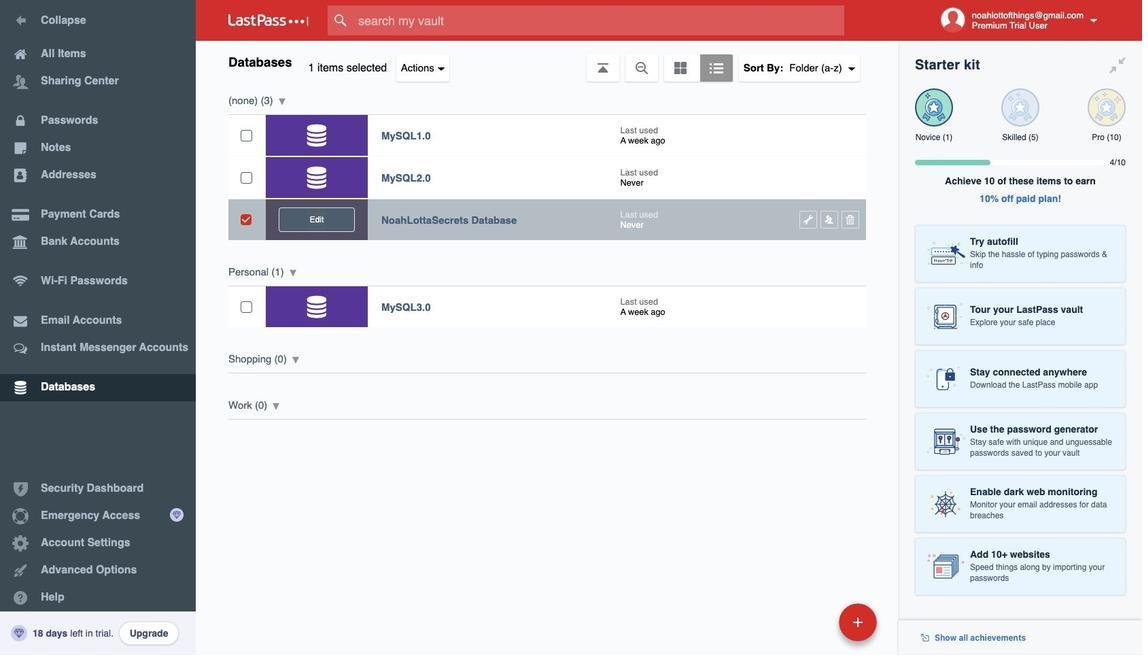 Task type: describe. For each thing, give the bounding box(es) containing it.
vault options navigation
[[196, 41, 899, 82]]

search my vault text field
[[328, 5, 871, 35]]

new item navigation
[[746, 599, 886, 655]]

new item element
[[746, 603, 882, 642]]



Task type: vqa. For each thing, say whether or not it's contained in the screenshot.
alert
no



Task type: locate. For each thing, give the bounding box(es) containing it.
Search search field
[[328, 5, 871, 35]]

lastpass image
[[229, 14, 309, 27]]

main navigation navigation
[[0, 0, 196, 655]]



